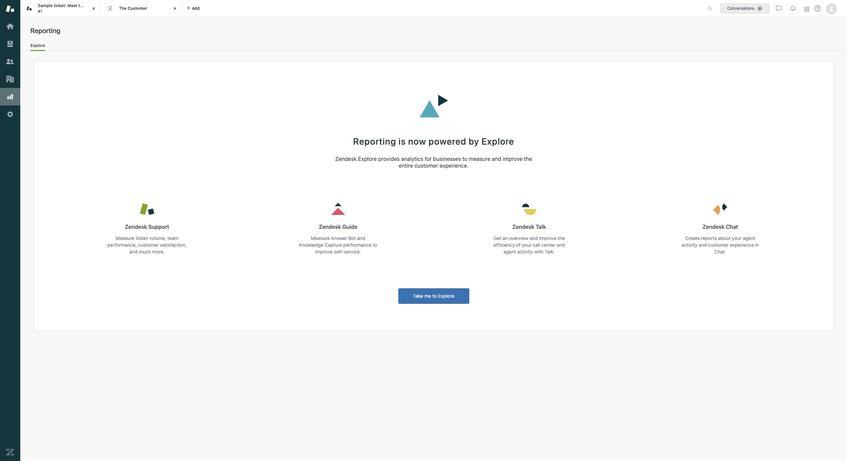 Task type: locate. For each thing, give the bounding box(es) containing it.
1 horizontal spatial your
[[733, 236, 742, 241]]

customer up 'much'
[[138, 242, 159, 248]]

2 vertical spatial to
[[433, 294, 437, 299]]

zendesk
[[336, 156, 357, 162], [125, 224, 147, 230], [319, 224, 341, 230], [513, 224, 535, 230], [703, 224, 725, 230]]

reporting for reporting
[[30, 27, 60, 35]]

powered
[[429, 136, 467, 147]]

your right of
[[522, 242, 532, 248]]

customer inside zendesk explore provides analytics for businesses to measure and improve the entire customer experience.
[[415, 163, 439, 169]]

1 horizontal spatial improve
[[503, 156, 523, 162]]

measure for zendesk support
[[116, 236, 135, 241]]

1 horizontal spatial reporting
[[354, 136, 397, 147]]

1 vertical spatial your
[[522, 242, 532, 248]]

measure
[[469, 156, 491, 162]]

reporting up provides
[[354, 136, 397, 147]]

your inside create reports about your agent activity and customer experience in chat.
[[733, 236, 742, 241]]

0 vertical spatial activity
[[682, 242, 698, 248]]

explore inside zendesk explore provides analytics for businesses to measure and improve the entire customer experience.
[[359, 156, 377, 162]]

add
[[192, 6, 200, 11]]

ticket inside measure ticket volume, team performance, customer satisfaction, and much more.
[[136, 236, 148, 241]]

notifications image
[[791, 6, 796, 11]]

improve right measure
[[503, 156, 523, 162]]

to
[[463, 156, 468, 162], [373, 242, 377, 248], [433, 294, 437, 299]]

zendesk for zendesk guide
[[319, 224, 341, 230]]

0 horizontal spatial ticket
[[86, 3, 97, 8]]

1 vertical spatial improve
[[540, 236, 557, 241]]

0 vertical spatial to
[[463, 156, 468, 162]]

and down 'reports'
[[699, 242, 708, 248]]

close image
[[90, 5, 97, 12]]

measure inside measure ticket volume, team performance, customer satisfaction, and much more.
[[116, 236, 135, 241]]

0 horizontal spatial to
[[373, 242, 377, 248]]

1 horizontal spatial the
[[525, 156, 533, 162]]

about
[[719, 236, 731, 241]]

2 measure from the left
[[311, 236, 330, 241]]

2 vertical spatial improve
[[316, 249, 333, 255]]

explore
[[30, 43, 45, 48], [482, 136, 515, 147], [359, 156, 377, 162], [439, 294, 455, 299]]

reporting for reporting is now powered by explore
[[354, 136, 397, 147]]

2 horizontal spatial to
[[463, 156, 468, 162]]

call
[[533, 242, 541, 248]]

and right center
[[557, 242, 565, 248]]

explore right by
[[482, 136, 515, 147]]

1 horizontal spatial ticket
[[136, 236, 148, 241]]

entire
[[399, 163, 414, 169]]

support
[[149, 224, 169, 230]]

activity
[[682, 242, 698, 248], [518, 249, 534, 255]]

zendesk chat
[[703, 224, 739, 230]]

admin image
[[6, 110, 15, 119]]

improve down capture
[[316, 249, 333, 255]]

to right performance on the left bottom
[[373, 242, 377, 248]]

0 vertical spatial your
[[733, 236, 742, 241]]

customer inside measure ticket volume, team performance, customer satisfaction, and much more.
[[138, 242, 159, 248]]

activity down of
[[518, 249, 534, 255]]

improve inside get an overview and improve the efficiency of your call center and agent activity with talk.
[[540, 236, 557, 241]]

ticket
[[86, 3, 97, 8], [136, 236, 148, 241]]

and inside zendesk explore provides analytics for businesses to measure and improve the entire customer experience.
[[492, 156, 502, 162]]

0 vertical spatial improve
[[503, 156, 523, 162]]

agent up experience
[[744, 236, 756, 241]]

2 horizontal spatial the
[[558, 236, 566, 241]]

zendesk guide
[[319, 224, 358, 230]]

0 horizontal spatial the
[[79, 3, 85, 8]]

and left 'much'
[[130, 249, 138, 255]]

guide
[[343, 224, 358, 230]]

0 horizontal spatial measure
[[116, 236, 135, 241]]

1 horizontal spatial agent
[[744, 236, 756, 241]]

activity inside create reports about your agent activity and customer experience in chat.
[[682, 242, 698, 248]]

and inside create reports about your agent activity and customer experience in chat.
[[699, 242, 708, 248]]

measure ticket volume, team performance, customer satisfaction, and much more.
[[108, 236, 187, 255]]

in
[[756, 242, 760, 248]]

by
[[469, 136, 480, 147]]

tab
[[20, 0, 102, 17]]

add button
[[183, 0, 204, 17]]

zendesk image
[[6, 449, 15, 457]]

1 horizontal spatial customer
[[415, 163, 439, 169]]

explore right me
[[439, 294, 455, 299]]

0 horizontal spatial activity
[[518, 249, 534, 255]]

improve up center
[[540, 236, 557, 241]]

measure
[[116, 236, 135, 241], [311, 236, 330, 241]]

get started image
[[6, 22, 15, 31]]

customer down "for"
[[415, 163, 439, 169]]

close image
[[172, 5, 178, 12]]

1 horizontal spatial to
[[433, 294, 437, 299]]

the
[[79, 3, 85, 8], [525, 156, 533, 162], [558, 236, 566, 241]]

1 vertical spatial agent
[[504, 249, 517, 255]]

zendesk support image
[[6, 4, 15, 13]]

analytics
[[402, 156, 424, 162]]

organizations image
[[6, 75, 15, 84]]

views image
[[6, 40, 15, 48]]

improve inside measure answer bot and knowledge capture performance to improve self-service.
[[316, 249, 333, 255]]

1 horizontal spatial activity
[[682, 242, 698, 248]]

customer inside create reports about your agent activity and customer experience in chat.
[[709, 242, 729, 248]]

ticket down zendesk support
[[136, 236, 148, 241]]

0 vertical spatial agent
[[744, 236, 756, 241]]

1 horizontal spatial measure
[[311, 236, 330, 241]]

zendesk support
[[125, 224, 169, 230]]

1 vertical spatial ticket
[[136, 236, 148, 241]]

0 vertical spatial reporting
[[30, 27, 60, 35]]

customer
[[415, 163, 439, 169], [138, 242, 159, 248], [709, 242, 729, 248]]

0 horizontal spatial agent
[[504, 249, 517, 255]]

0 horizontal spatial improve
[[316, 249, 333, 255]]

1 vertical spatial reporting
[[354, 136, 397, 147]]

and up performance on the left bottom
[[358, 236, 366, 241]]

your
[[733, 236, 742, 241], [522, 242, 532, 248]]

measure up performance,
[[116, 236, 135, 241]]

reporting
[[30, 27, 60, 35], [354, 136, 397, 147]]

explore left provides
[[359, 156, 377, 162]]

customer
[[128, 6, 147, 11]]

explore link
[[30, 43, 45, 51]]

reporting up explore link
[[30, 27, 60, 35]]

agent
[[744, 236, 756, 241], [504, 249, 517, 255]]

talk
[[536, 224, 547, 230]]

ticket right meet
[[86, 3, 97, 8]]

0 horizontal spatial customer
[[138, 242, 159, 248]]

customer up chat.
[[709, 242, 729, 248]]

2 vertical spatial the
[[558, 236, 566, 241]]

tab containing sample ticket: meet the ticket
[[20, 0, 102, 17]]

and right measure
[[492, 156, 502, 162]]

zendesk inside zendesk explore provides analytics for businesses to measure and improve the entire customer experience.
[[336, 156, 357, 162]]

improve inside zendesk explore provides analytics for businesses to measure and improve the entire customer experience.
[[503, 156, 523, 162]]

your inside get an overview and improve the efficiency of your call center and agent activity with talk.
[[522, 242, 532, 248]]

much
[[139, 249, 151, 255]]

1 vertical spatial activity
[[518, 249, 534, 255]]

customers image
[[6, 57, 15, 66]]

to right me
[[433, 294, 437, 299]]

button displays agent's chat status as invisible. image
[[777, 6, 782, 11]]

measure inside measure answer bot and knowledge capture performance to improve self-service.
[[311, 236, 330, 241]]

0 vertical spatial the
[[79, 3, 85, 8]]

improve
[[503, 156, 523, 162], [540, 236, 557, 241], [316, 249, 333, 255]]

0 horizontal spatial your
[[522, 242, 532, 248]]

center
[[542, 242, 556, 248]]

chat.
[[715, 249, 727, 255]]

activity down create on the right bottom of page
[[682, 242, 698, 248]]

to up experience.
[[463, 156, 468, 162]]

agent down "efficiency"
[[504, 249, 517, 255]]

1 vertical spatial to
[[373, 242, 377, 248]]

an
[[503, 236, 508, 241]]

satisfaction,
[[160, 242, 187, 248]]

tabs tab list
[[20, 0, 701, 17]]

and
[[492, 156, 502, 162], [358, 236, 366, 241], [530, 236, 538, 241], [557, 242, 565, 248], [699, 242, 708, 248], [130, 249, 138, 255]]

ticket inside sample ticket: meet the ticket #1
[[86, 3, 97, 8]]

more.
[[152, 249, 165, 255]]

take me to explore button
[[399, 289, 470, 304]]

0 horizontal spatial reporting
[[30, 27, 60, 35]]

measure up 'knowledge'
[[311, 236, 330, 241]]

0 vertical spatial ticket
[[86, 3, 97, 8]]

your up experience
[[733, 236, 742, 241]]

2 horizontal spatial customer
[[709, 242, 729, 248]]

1 measure from the left
[[116, 236, 135, 241]]

2 horizontal spatial improve
[[540, 236, 557, 241]]

1 vertical spatial the
[[525, 156, 533, 162]]

agent inside get an overview and improve the efficiency of your call center and agent activity with talk.
[[504, 249, 517, 255]]

the inside sample ticket: meet the ticket #1
[[79, 3, 85, 8]]



Task type: vqa. For each thing, say whether or not it's contained in the screenshot.
Conversations BUTTON
yes



Task type: describe. For each thing, give the bounding box(es) containing it.
activity inside get an overview and improve the efficiency of your call center and agent activity with talk.
[[518, 249, 534, 255]]

ticket:
[[54, 3, 66, 8]]

get
[[494, 236, 502, 241]]

experience.
[[440, 163, 469, 169]]

talk.
[[545, 249, 555, 255]]

sample
[[38, 3, 53, 8]]

of
[[517, 242, 521, 248]]

the inside zendesk explore provides analytics for businesses to measure and improve the entire customer experience.
[[525, 156, 533, 162]]

zendesk talk
[[513, 224, 547, 230]]

now
[[409, 136, 427, 147]]

to inside measure answer bot and knowledge capture performance to improve self-service.
[[373, 242, 377, 248]]

volume,
[[149, 236, 166, 241]]

team
[[168, 236, 179, 241]]

the customer
[[119, 6, 147, 11]]

the customer tab
[[102, 0, 183, 17]]

main element
[[0, 0, 20, 462]]

to inside zendesk explore provides analytics for businesses to measure and improve the entire customer experience.
[[463, 156, 468, 162]]

to inside button
[[433, 294, 437, 299]]

explore right views image
[[30, 43, 45, 48]]

conversations
[[728, 6, 755, 11]]

zendesk for zendesk talk
[[513, 224, 535, 230]]

get an overview and improve the efficiency of your call center and agent activity with talk.
[[494, 236, 566, 255]]

meet
[[68, 3, 78, 8]]

overview
[[510, 236, 529, 241]]

zendesk products image
[[805, 7, 810, 11]]

service.
[[344, 249, 361, 255]]

experience
[[731, 242, 755, 248]]

agent inside create reports about your agent activity and customer experience in chat.
[[744, 236, 756, 241]]

take me to explore
[[413, 294, 455, 299]]

for
[[425, 156, 432, 162]]

chat
[[727, 224, 739, 230]]

take
[[413, 294, 424, 299]]

reporting image
[[6, 92, 15, 101]]

create reports about your agent activity and customer experience in chat.
[[682, 236, 760, 255]]

answer
[[331, 236, 347, 241]]

and inside measure answer bot and knowledge capture performance to improve self-service.
[[358, 236, 366, 241]]

reports
[[702, 236, 718, 241]]

reporting is now powered by explore
[[354, 136, 515, 147]]

zendesk explore provides analytics for businesses to measure and improve the entire customer experience.
[[336, 156, 533, 169]]

zendesk for zendesk chat
[[703, 224, 725, 230]]

is
[[399, 136, 406, 147]]

the
[[119, 6, 127, 11]]

self-
[[334, 249, 344, 255]]

measure for zendesk guide
[[311, 236, 330, 241]]

the inside get an overview and improve the efficiency of your call center and agent activity with talk.
[[558, 236, 566, 241]]

explore inside button
[[439, 294, 455, 299]]

get help image
[[815, 5, 822, 12]]

provides
[[379, 156, 400, 162]]

with
[[535, 249, 544, 255]]

zendesk for zendesk explore provides analytics for businesses to measure and improve the entire customer experience.
[[336, 156, 357, 162]]

capture
[[325, 242, 342, 248]]

businesses
[[434, 156, 462, 162]]

knowledge
[[299, 242, 324, 248]]

performance,
[[108, 242, 137, 248]]

me
[[425, 294, 432, 299]]

efficiency
[[494, 242, 515, 248]]

performance
[[344, 242, 372, 248]]

and up call
[[530, 236, 538, 241]]

measure answer bot and knowledge capture performance to improve self-service.
[[299, 236, 377, 255]]

sample ticket: meet the ticket #1
[[38, 3, 97, 14]]

bot
[[349, 236, 356, 241]]

conversations button
[[721, 3, 771, 14]]

zendesk for zendesk support
[[125, 224, 147, 230]]

#1
[[38, 9, 42, 14]]

and inside measure ticket volume, team performance, customer satisfaction, and much more.
[[130, 249, 138, 255]]

create
[[686, 236, 701, 241]]



